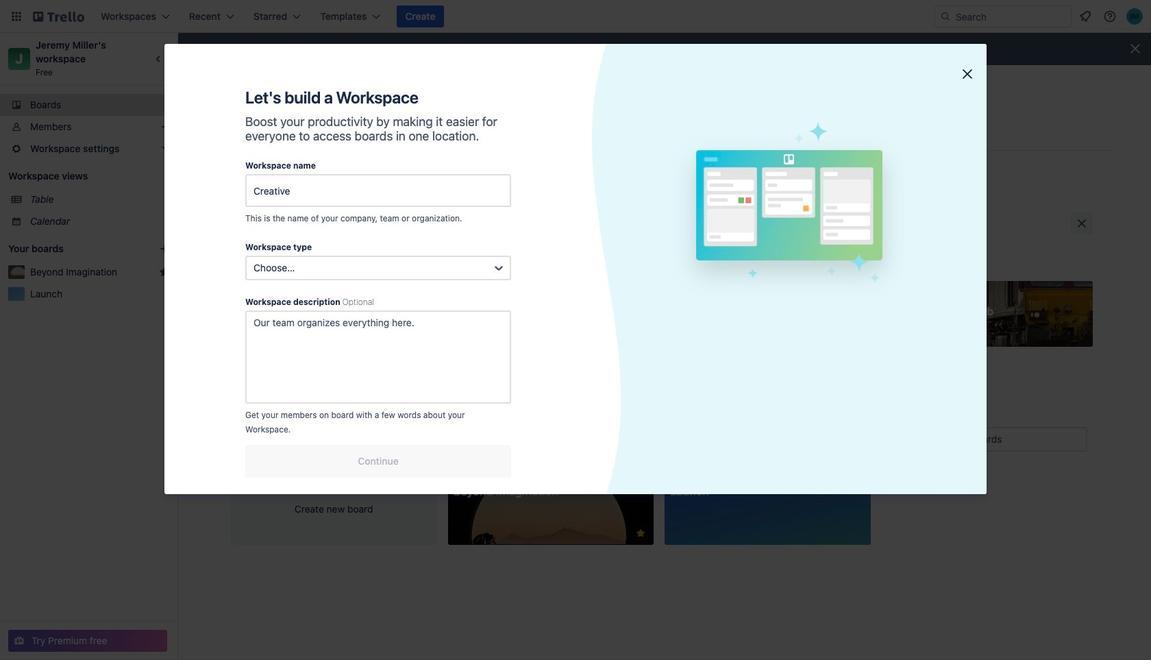 Task type: locate. For each thing, give the bounding box(es) containing it.
open information menu image
[[1104, 10, 1117, 23]]

Search field
[[952, 6, 1072, 27]]

your boards with 2 items element
[[8, 241, 138, 257]]

primary element
[[0, 0, 1152, 33]]

Taco's Co. text field
[[245, 174, 511, 207]]

jeremy miller (jeremymiller198) image
[[1127, 8, 1143, 25]]

Search boards text field
[[917, 427, 1088, 452]]

search image
[[941, 11, 952, 22]]



Task type: describe. For each thing, give the bounding box(es) containing it.
add board image
[[159, 243, 170, 254]]

starred icon image
[[159, 267, 170, 278]]

0 notifications image
[[1078, 8, 1094, 25]]

workspace navigation collapse icon image
[[149, 49, 169, 69]]

Our team organizes everything here. text field
[[245, 311, 511, 404]]



Task type: vqa. For each thing, say whether or not it's contained in the screenshot.
Your boards with 2 items element
yes



